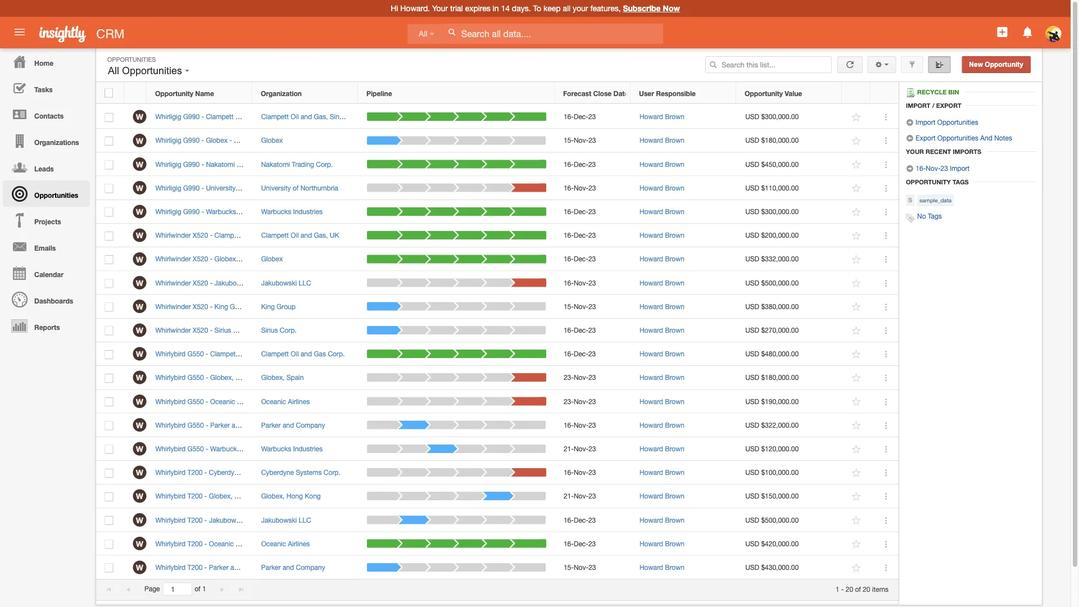 Task type: locate. For each thing, give the bounding box(es) containing it.
albert
[[234, 137, 252, 144], [243, 255, 260, 263]]

1 horizontal spatial king
[[261, 303, 275, 311]]

5 whirlwinder from the top
[[155, 326, 191, 334]]

university of northumbria
[[261, 184, 338, 192]]

usd left $‎190,000.00
[[746, 398, 760, 405]]

5 dec- from the top
[[574, 255, 589, 263]]

airlines
[[237, 398, 259, 405], [288, 398, 310, 405], [236, 540, 258, 548], [288, 540, 310, 548]]

16-nov-23 for usd $‎500,000.00
[[564, 279, 596, 287]]

king up whirlwinder x520 - sirius corp. - tina martin
[[215, 303, 228, 311]]

opportunities inside button
[[122, 65, 182, 76]]

mills
[[294, 208, 308, 216], [298, 445, 312, 453]]

$‎332,000.00
[[762, 255, 799, 263]]

0 horizontal spatial sirius
[[215, 326, 231, 334]]

16- for whirlwinder x520 - jakubowski llc - jason castillo
[[564, 279, 574, 287]]

industries
[[238, 208, 268, 216], [293, 208, 323, 216], [242, 445, 272, 453], [293, 445, 323, 453]]

usd $‎100,000.00
[[746, 469, 799, 477]]

1 parker and company link from the top
[[261, 421, 325, 429]]

23- for usd $‎190,000.00
[[564, 398, 574, 405]]

globex down whirligig g990 - clampett oil and gas, singapore - aaron lang 'link' at top
[[261, 137, 283, 144]]

7 16-dec-23 from the top
[[564, 350, 596, 358]]

howard brown for whirlybird t200 - cyberdyne systems corp. - nicole gomez
[[640, 469, 685, 477]]

1 23- from the top
[[564, 374, 574, 382]]

1 vertical spatial $‎180,000.00
[[762, 374, 799, 382]]

1 21- from the top
[[564, 445, 574, 453]]

0 vertical spatial 21-nov-23 cell
[[555, 437, 631, 461]]

g550 down the whirlybird g550 - globex, spain - katherine reyes
[[188, 398, 204, 405]]

15-nov-23
[[564, 137, 596, 144], [564, 303, 596, 311], [564, 564, 596, 572]]

16-nov-23
[[564, 184, 596, 192], [564, 279, 596, 287], [564, 421, 596, 429], [564, 469, 596, 477]]

paula
[[290, 184, 306, 192]]

0 vertical spatial oceanic airlines link
[[261, 398, 310, 405]]

export down bin
[[937, 102, 962, 109]]

tags
[[953, 178, 969, 186]]

warbucks industries down lisa
[[261, 445, 323, 453]]

2 usd from the top
[[746, 137, 760, 144]]

uk right nicholas on the top left
[[330, 231, 339, 239]]

parker
[[210, 421, 230, 429], [261, 421, 281, 429], [295, 421, 314, 429], [209, 564, 229, 572], [261, 564, 281, 572]]

23 for whirlybird g550 - oceanic airlines - mark sakda
[[589, 398, 596, 405]]

warbucks industries link
[[261, 208, 323, 216], [261, 445, 323, 453]]

2 vertical spatial 15-
[[564, 564, 574, 572]]

0 vertical spatial usd $‎500,000.00
[[746, 279, 799, 287]]

0 vertical spatial globex link
[[261, 137, 283, 144]]

0 vertical spatial usd $‎300,000.00
[[746, 113, 799, 121]]

1 vertical spatial 21-nov-23 cell
[[555, 485, 631, 509]]

x520 for clampett
[[193, 231, 208, 239]]

follow image for usd $‎480,000.00
[[852, 349, 862, 360]]

whirlwinder x520 - jakubowski llc - jason castillo
[[155, 279, 313, 287]]

and left the nichols
[[283, 564, 294, 572]]

0 vertical spatial warbucks industries
[[261, 208, 323, 216]]

16- for whirlybird g550 - parker and company - lisa parker
[[564, 421, 574, 429]]

whirlwinder x520 - globex - albert lee link
[[155, 255, 279, 263]]

Search this list... text field
[[706, 56, 832, 73]]

albert up whirligig g990 - nakatomi trading corp. - samantha wright
[[234, 137, 252, 144]]

import left /
[[907, 102, 931, 109]]

0 horizontal spatial systems
[[244, 469, 270, 477]]

5 w from the top
[[136, 207, 143, 216]]

None checkbox
[[105, 89, 113, 98], [105, 113, 113, 122], [105, 184, 113, 193], [105, 232, 113, 241], [105, 279, 113, 288], [105, 398, 113, 407], [105, 422, 113, 431], [105, 445, 113, 454], [105, 469, 113, 478], [105, 493, 113, 502], [105, 540, 113, 549], [105, 89, 113, 98], [105, 113, 113, 122], [105, 184, 113, 193], [105, 232, 113, 241], [105, 279, 113, 288], [105, 398, 113, 407], [105, 422, 113, 431], [105, 445, 113, 454], [105, 469, 113, 478], [105, 493, 113, 502], [105, 540, 113, 549]]

usd $‎300,000.00 cell
[[737, 105, 843, 129], [737, 200, 843, 224]]

clampett left nicholas on the top left
[[261, 231, 289, 239]]

16-dec-23 cell
[[555, 105, 631, 129], [555, 153, 631, 176], [555, 200, 631, 224], [555, 224, 631, 248], [555, 248, 631, 271], [555, 319, 631, 343], [555, 343, 631, 366], [555, 509, 631, 532], [555, 532, 631, 556]]

parker and company link
[[261, 421, 325, 429], [261, 564, 325, 572]]

23 for whirlybird t200 - jakubowski llc - barbara lane
[[589, 516, 596, 524]]

and up reyes
[[301, 350, 312, 358]]

usd $‎180,000.00 cell for 15-nov-23
[[737, 129, 843, 153]]

0 vertical spatial mark
[[265, 398, 281, 405]]

0 vertical spatial import
[[907, 102, 931, 109]]

search image
[[710, 61, 718, 69]]

katherine left warren
[[300, 350, 329, 358]]

0 vertical spatial sakda
[[282, 398, 302, 405]]

13 brown from the top
[[666, 398, 685, 405]]

w link for whirlwinder x520 - clampett oil and gas, uk - nicholas flores
[[133, 229, 146, 242]]

5 g990 from the top
[[183, 208, 200, 216]]

1 horizontal spatial spain
[[287, 374, 304, 382]]

15 howard brown from the top
[[640, 445, 685, 453]]

flores
[[327, 231, 345, 239]]

opportunities up export opportunities and notes link at the top right
[[938, 118, 979, 126]]

2 oceanic airlines from the top
[[261, 540, 310, 548]]

21-nov-23 cell for usd $‎150,000.00
[[555, 485, 631, 509]]

howard for whirlybird t200 - parker and company -maria nichols
[[640, 564, 664, 572]]

1 spain from the left
[[236, 374, 253, 382]]

0 vertical spatial warbucks industries link
[[261, 208, 323, 216]]

2 kong from the left
[[305, 492, 321, 500]]

14
[[501, 4, 510, 13]]

21-nov-23 cell
[[555, 437, 631, 461], [555, 485, 631, 509]]

16-dec-23 cell for warbucks industries
[[555, 200, 631, 224]]

whirlwinder for whirlwinder x520 - jakubowski llc - jason castillo
[[155, 279, 191, 287]]

export right circle arrow left icon
[[916, 134, 936, 142]]

1 horizontal spatial uk
[[330, 231, 339, 239]]

all down howard.
[[419, 29, 428, 38]]

usd for whirligig g990 - nakatomi trading corp. - samantha wright
[[746, 160, 760, 168]]

2 16-nov-23 cell from the top
[[555, 271, 631, 295]]

nakatomi trading corp. link
[[261, 160, 333, 168]]

jakubowski llc link up chen in the left of the page
[[261, 279, 311, 287]]

g550 up whirlybird g550 - oceanic airlines - mark sakda
[[188, 374, 204, 382]]

2 follow image from the top
[[852, 231, 862, 241]]

mark down barbara
[[264, 540, 279, 548]]

and
[[981, 134, 993, 142]]

follow image
[[852, 112, 862, 123], [852, 136, 862, 146], [852, 159, 862, 170], [852, 183, 862, 194], [852, 254, 862, 265], [852, 278, 862, 289], [852, 302, 862, 313], [852, 326, 862, 336], [852, 349, 862, 360], [852, 420, 862, 431], [852, 492, 862, 502]]

2 15- from the top
[[564, 303, 574, 311]]

2 vertical spatial 15-nov-23 cell
[[555, 556, 631, 580]]

usd $‎270,000.00 cell
[[737, 319, 843, 343]]

w for whirlybird t200 - globex, hong kong - terry thomas
[[136, 492, 143, 501]]

23
[[589, 113, 596, 121], [589, 137, 596, 144], [589, 160, 596, 168], [941, 164, 949, 172], [589, 184, 596, 192], [589, 208, 596, 216], [589, 231, 596, 239], [589, 255, 596, 263], [589, 279, 596, 287], [589, 303, 596, 311], [589, 326, 596, 334], [589, 350, 596, 358], [589, 374, 596, 382], [589, 398, 596, 405], [589, 421, 596, 429], [589, 445, 596, 453], [589, 469, 596, 477], [589, 492, 596, 500], [589, 516, 596, 524], [589, 540, 596, 548], [589, 564, 596, 572]]

1 whirligig from the top
[[155, 113, 181, 121]]

4 whirligig from the top
[[155, 184, 181, 192]]

17 usd from the top
[[746, 492, 760, 500]]

$‎500,000.00 up $‎380,000.00
[[762, 279, 799, 287]]

2 21- from the top
[[564, 492, 574, 500]]

whirligig g990 - clampett oil and gas, singapore - aaron lang
[[155, 113, 347, 121]]

brown for whirlybird t200 - parker and company -maria nichols
[[666, 564, 685, 572]]

usd left $‎200,000.00
[[746, 231, 760, 239]]

brown for whirlybird t200 - oceanic airlines - mark sakda
[[666, 540, 685, 548]]

0 vertical spatial jakubowski llc link
[[261, 279, 311, 287]]

1 horizontal spatial trading
[[292, 160, 314, 168]]

0 vertical spatial all
[[419, 29, 428, 38]]

1 vertical spatial export
[[916, 134, 936, 142]]

mark for whirlybird t200 - oceanic airlines - mark sakda
[[264, 540, 279, 548]]

1 16-nov-23 from the top
[[564, 184, 596, 192]]

9 w from the top
[[136, 302, 143, 311]]

1 w link from the top
[[133, 110, 146, 124]]

10 howard brown link from the top
[[640, 326, 685, 334]]

usd $‎180,000.00 up "usd $‎450,000.00" on the top right of the page
[[746, 137, 799, 144]]

oceanic airlines
[[261, 398, 310, 405], [261, 540, 310, 548]]

$‎300,000.00
[[762, 113, 799, 121], [762, 208, 799, 216]]

dec- for clampett oil and gas, singapore
[[574, 113, 589, 121]]

10 howard from the top
[[640, 326, 664, 334]]

1 vertical spatial 15-nov-23
[[564, 303, 596, 311]]

1 vertical spatial usd $‎300,000.00
[[746, 208, 799, 216]]

1 horizontal spatial sirius
[[261, 326, 278, 334]]

warbucks industries link down lisa
[[261, 445, 323, 453]]

usd $‎450,000.00 cell
[[737, 153, 843, 176]]

$‎322,000.00
[[762, 421, 799, 429]]

home
[[34, 59, 53, 67]]

15 howard from the top
[[640, 445, 664, 453]]

sakda up lisa
[[282, 398, 302, 405]]

howard for whirlybird g550 - oceanic airlines - mark sakda
[[640, 398, 664, 405]]

usd $‎300,000.00 down opportunity value
[[746, 113, 799, 121]]

howard brown link for whirlybird t200 - oceanic airlines - mark sakda
[[640, 540, 685, 548]]

warbucks industries for whirlybird g550 - warbucks industries - roger mills
[[261, 445, 323, 453]]

warbucks industries link down paula
[[261, 208, 323, 216]]

1 horizontal spatial university
[[261, 184, 291, 192]]

1 horizontal spatial singapore
[[330, 113, 361, 121]]

airlines up whirlybird g550 - parker and company - lisa parker link
[[237, 398, 259, 405]]

all
[[563, 4, 571, 13]]

brown for whirlwinder x520 - jakubowski llc - jason castillo
[[666, 279, 685, 287]]

1 northumbria from the left
[[245, 184, 283, 192]]

5 t200 from the top
[[188, 564, 203, 572]]

import up 'tags' on the top of the page
[[951, 164, 970, 172]]

$‎180,000.00 for 23-nov-23
[[762, 374, 799, 382]]

8 howard brown from the top
[[640, 279, 685, 287]]

1 horizontal spatial group
[[277, 303, 296, 311]]

whirligig g990 - globex - albert lee link
[[155, 137, 270, 144]]

2 usd $‎500,000.00 from the top
[[746, 516, 799, 524]]

1 oceanic airlines link from the top
[[261, 398, 310, 405]]

systems up whirlybird t200 - globex, hong kong - terry thomas link
[[244, 469, 270, 477]]

0 horizontal spatial export
[[916, 134, 936, 142]]

row
[[96, 83, 899, 104]]

systems up thomas
[[296, 469, 322, 477]]

16 howard from the top
[[640, 469, 664, 477]]

0 vertical spatial 15-nov-23
[[564, 137, 596, 144]]

w for whirlybird g550 - parker and company - lisa parker
[[136, 421, 143, 430]]

1 vertical spatial mark
[[264, 540, 279, 548]]

23-nov-23 for usd $‎180,000.00
[[564, 374, 596, 382]]

usd for whirlybird t200 - jakubowski llc - barbara lane
[[746, 516, 760, 524]]

1 vertical spatial albert
[[243, 255, 260, 263]]

circle arrow left image
[[907, 134, 915, 142]]

howard brown link for whirlybird t200 - cyberdyne systems corp. - nicole gomez
[[640, 469, 685, 477]]

clampett down sirius corp. link
[[261, 350, 289, 358]]

clampett oil and gas corp. link
[[261, 350, 345, 358]]

jakubowski llc for jason
[[261, 279, 311, 287]]

s
[[909, 197, 913, 204]]

15-nov-23 cell
[[555, 129, 631, 153], [555, 295, 631, 319], [555, 556, 631, 580]]

oceanic airlines link up maria
[[261, 540, 310, 548]]

howard brown for whirlybird g550 - clampett oil and gas corp. - katherine warren
[[640, 350, 685, 358]]

0 vertical spatial lee
[[254, 137, 265, 144]]

usd for whirlybird t200 - oceanic airlines - mark sakda
[[746, 540, 760, 548]]

white image
[[448, 28, 456, 36]]

lee up jason on the left of page
[[262, 255, 273, 263]]

industries up nicholas on the top left
[[293, 208, 323, 216]]

usd $‎180,000.00 cell up $‎450,000.00
[[737, 129, 843, 153]]

1 cyberdyne from the left
[[209, 469, 242, 477]]

1 vertical spatial import
[[916, 118, 936, 126]]

howard for whirlwinder x520 - globex - albert lee
[[640, 255, 664, 263]]

trading up whirligig g990 - university of northumbria - paula oliver link
[[237, 160, 259, 168]]

1 vertical spatial warbucks industries
[[261, 445, 323, 453]]

usd $‎110,000.00 cell
[[737, 176, 843, 200]]

globex,
[[210, 374, 234, 382], [261, 374, 285, 382], [209, 492, 233, 500], [261, 492, 285, 500]]

1 parker and company from the top
[[261, 421, 325, 429]]

singapore
[[275, 113, 305, 121], [330, 113, 361, 121]]

g990 for nakatomi
[[183, 160, 200, 168]]

usd $‎200,000.00 cell
[[737, 224, 843, 248]]

1 vertical spatial oceanic airlines
[[261, 540, 310, 548]]

and
[[246, 113, 257, 121], [301, 113, 312, 121], [254, 231, 265, 239], [301, 231, 312, 239], [250, 350, 261, 358], [301, 350, 312, 358], [232, 421, 243, 429], [283, 421, 294, 429], [231, 564, 242, 572], [283, 564, 294, 572]]

oil up reyes
[[291, 350, 299, 358]]

group left 'chris'
[[230, 303, 249, 311]]

oil
[[236, 113, 244, 121], [291, 113, 299, 121], [244, 231, 252, 239], [291, 231, 299, 239], [240, 350, 248, 358], [291, 350, 299, 358]]

2 jakubowski llc from the top
[[261, 516, 311, 524]]

cyberdyne systems corp.
[[261, 469, 341, 477]]

usd left $‎120,000.00
[[746, 445, 760, 453]]

items
[[873, 585, 889, 593]]

and left the lang
[[301, 113, 312, 121]]

w row
[[96, 105, 899, 129], [96, 129, 899, 153], [96, 153, 899, 176], [96, 176, 899, 200], [96, 200, 899, 224], [96, 224, 899, 248], [96, 248, 899, 271], [96, 271, 899, 295], [96, 295, 899, 319], [96, 319, 899, 343], [96, 343, 899, 366], [96, 366, 899, 390], [96, 390, 899, 414], [96, 414, 899, 437], [96, 437, 899, 461], [96, 461, 899, 485], [96, 485, 899, 509], [96, 509, 899, 532], [96, 532, 899, 556], [96, 556, 899, 580]]

1 horizontal spatial gas
[[314, 350, 326, 358]]

mark down globex, spain
[[265, 398, 281, 405]]

23-nov-23 cell
[[555, 366, 631, 390], [555, 390, 631, 414]]

2 parker and company link from the top
[[261, 564, 325, 572]]

whirlwinder for whirlwinder x520 - globex - albert lee
[[155, 255, 191, 263]]

whirlybird t200 - cyberdyne systems corp. - nicole gomez
[[155, 469, 337, 477]]

3 16-nov-23 from the top
[[564, 421, 596, 429]]

0 horizontal spatial nakatomi
[[206, 160, 235, 168]]

organizations link
[[3, 128, 90, 154]]

jakubowski
[[215, 279, 250, 287], [261, 279, 297, 287], [209, 516, 245, 524], [261, 516, 297, 524]]

1 vertical spatial lee
[[262, 255, 273, 263]]

1 vertical spatial 21-nov-23
[[564, 492, 596, 500]]

whirlybird t200 - globex, hong kong - terry thomas
[[155, 492, 316, 500]]

10 whirlybird from the top
[[155, 564, 186, 572]]

5 16-dec-23 cell from the top
[[555, 248, 631, 271]]

16-nov-23 cell
[[555, 176, 631, 200], [555, 271, 631, 295], [555, 414, 631, 437], [555, 461, 631, 485]]

12 howard brown link from the top
[[640, 374, 685, 382]]

t200 down "whirlybird t200 - jakubowski llc - barbara lane"
[[188, 540, 203, 548]]

cyberdyne up terry
[[261, 469, 294, 477]]

11 w from the top
[[136, 350, 143, 359]]

16 w from the top
[[136, 468, 143, 478]]

13 howard brown link from the top
[[640, 398, 685, 405]]

usd left $‎430,000.00
[[746, 564, 760, 572]]

11 howard from the top
[[640, 350, 664, 358]]

1 t200 from the top
[[188, 469, 203, 477]]

usd left $‎150,000.00
[[746, 492, 760, 500]]

trading
[[237, 160, 259, 168], [292, 160, 314, 168]]

0 vertical spatial 23-
[[564, 374, 574, 382]]

import inside import opportunities link
[[916, 118, 936, 126]]

usd $‎300,000.00 cell for warbucks industries
[[737, 200, 843, 224]]

projects link
[[3, 207, 90, 233]]

3 whirlwinder from the top
[[155, 279, 191, 287]]

4 brown from the top
[[666, 184, 685, 192]]

0 horizontal spatial 20
[[846, 585, 854, 593]]

1 w from the top
[[136, 112, 143, 122]]

1 vertical spatial globex link
[[261, 255, 283, 263]]

1 vertical spatial parker and company
[[261, 564, 325, 572]]

9 follow image from the top
[[852, 563, 862, 574]]

brown for whirlybird t200 - cyberdyne systems corp. - nicole gomez
[[666, 469, 685, 477]]

all down crm
[[108, 65, 119, 76]]

1 vertical spatial usd $‎500,000.00 cell
[[737, 509, 843, 532]]

whirlybird for whirlybird t200 - jakubowski llc - barbara lane
[[155, 516, 186, 524]]

oil down whirligig g990 - warbucks industries - roger mills link
[[244, 231, 252, 239]]

1
[[202, 585, 206, 593], [836, 585, 840, 593]]

None checkbox
[[105, 137, 113, 146], [105, 160, 113, 169], [105, 208, 113, 217], [105, 255, 113, 264], [105, 303, 113, 312], [105, 327, 113, 336], [105, 350, 113, 359], [105, 374, 113, 383], [105, 516, 113, 525], [105, 564, 113, 573], [105, 137, 113, 146], [105, 160, 113, 169], [105, 208, 113, 217], [105, 255, 113, 264], [105, 303, 113, 312], [105, 327, 113, 336], [105, 350, 113, 359], [105, 374, 113, 383], [105, 516, 113, 525], [105, 564, 113, 573]]

9 dec- from the top
[[574, 540, 589, 548]]

23 for whirligig g990 - university of northumbria - paula oliver
[[589, 184, 596, 192]]

0 vertical spatial $‎300,000.00
[[762, 113, 799, 121]]

21-nov-23
[[564, 445, 596, 453], [564, 492, 596, 500]]

brown for whirlybird g550 - globex, spain - katherine reyes
[[666, 374, 685, 382]]

4 follow image from the top
[[852, 397, 862, 407]]

0 horizontal spatial king
[[215, 303, 228, 311]]

2 vertical spatial import
[[951, 164, 970, 172]]

row group containing w
[[96, 105, 899, 580]]

usd left $‎270,000.00
[[746, 326, 760, 334]]

2 vertical spatial 15-nov-23
[[564, 564, 596, 572]]

hong
[[234, 492, 251, 500], [287, 492, 303, 500]]

x520 for jakubowski
[[193, 279, 208, 287]]

w link for whirlybird t200 - cyberdyne systems corp. - nicole gomez
[[133, 466, 146, 479]]

0 vertical spatial 21-
[[564, 445, 574, 453]]

9 whirlybird from the top
[[155, 540, 186, 548]]

16-dec-23 cell for nakatomi trading corp.
[[555, 153, 631, 176]]

sirius corp. link
[[261, 326, 297, 334]]

refresh list image
[[845, 61, 856, 68]]

trading left wright
[[292, 160, 314, 168]]

usd for whirlybird g550 - oceanic airlines - mark sakda
[[746, 398, 760, 405]]

parker and company
[[261, 421, 325, 429], [261, 564, 325, 572]]

23- for usd $‎180,000.00
[[564, 374, 574, 382]]

g550 down whirlybird g550 - parker and company - lisa parker
[[188, 445, 204, 453]]

new opportunity
[[970, 61, 1024, 68]]

21-nov-23 cell for usd $‎120,000.00
[[555, 437, 631, 461]]

whirligig for whirligig g990 - nakatomi trading corp. - samantha wright
[[155, 160, 181, 168]]

1 vertical spatial 15-nov-23 cell
[[555, 295, 631, 319]]

whirlwinder for whirlwinder x520 - clampett oil and gas, uk - nicholas flores
[[155, 231, 191, 239]]

16 usd from the top
[[746, 469, 760, 477]]

$‎180,000.00 up $‎190,000.00
[[762, 374, 799, 382]]

0 horizontal spatial northumbria
[[245, 184, 283, 192]]

whirlybird t200 - oceanic airlines - mark sakda
[[155, 540, 300, 548]]

0 horizontal spatial university
[[206, 184, 236, 192]]

clampett up whirligig g990 - globex - albert lee globex
[[206, 113, 234, 121]]

usd for whirlybird g550 - parker and company - lisa parker
[[746, 421, 760, 429]]

1 vertical spatial usd $‎500,000.00
[[746, 516, 799, 524]]

warbucks down paula
[[261, 208, 291, 216]]

1 horizontal spatial nakatomi
[[261, 160, 290, 168]]

parker and company down reyes
[[261, 421, 325, 429]]

1 left items
[[836, 585, 840, 593]]

whirligig
[[155, 113, 181, 121], [155, 137, 181, 144], [155, 160, 181, 168], [155, 184, 181, 192], [155, 208, 181, 216]]

1 howard brown link from the top
[[640, 113, 685, 121]]

0 vertical spatial usd $‎180,000.00 cell
[[737, 129, 843, 153]]

1 horizontal spatial kong
[[305, 492, 321, 500]]

0 vertical spatial parker and company
[[261, 421, 325, 429]]

7 follow image from the top
[[852, 302, 862, 313]]

2 15-nov-23 from the top
[[564, 303, 596, 311]]

nov- for whirligig g990 - university of northumbria - paula oliver
[[574, 184, 589, 192]]

16- for whirlybird t200 - jakubowski llc - barbara lane
[[564, 516, 574, 524]]

1 vertical spatial usd $‎300,000.00 cell
[[737, 200, 843, 224]]

subscribe
[[623, 4, 661, 13]]

w link for whirlybird g550 - parker and company - lisa parker
[[133, 419, 146, 432]]

8 usd from the top
[[746, 279, 760, 287]]

brown for whirlybird t200 - jakubowski llc - barbara lane
[[666, 516, 685, 524]]

g550 for clampett
[[188, 350, 204, 358]]

7 howard brown from the top
[[640, 255, 685, 263]]

import right circle arrow right icon
[[916, 118, 936, 126]]

follow image for usd $‎450,000.00
[[852, 159, 862, 170]]

university down nakatomi trading corp.
[[261, 184, 291, 192]]

1 vertical spatial usd $‎180,000.00
[[746, 374, 799, 382]]

parker and company for maria
[[261, 564, 325, 572]]

t200 for cyberdyne
[[188, 469, 203, 477]]

1 group from the left
[[230, 303, 249, 311]]

nov- for whirlybird g550 - oceanic airlines - mark sakda
[[574, 398, 589, 405]]

1 horizontal spatial systems
[[296, 469, 322, 477]]

0 horizontal spatial 1
[[202, 585, 206, 593]]

parker up whirlybird g550 - warbucks industries - roger mills link
[[261, 421, 281, 429]]

20 w row from the top
[[96, 556, 899, 580]]

whirlwinder x520 - globex - albert lee
[[155, 255, 273, 263]]

1 horizontal spatial export
[[937, 102, 962, 109]]

opportunity down the 16-nov-23 import link
[[907, 178, 952, 186]]

6 whirlybird from the top
[[155, 469, 186, 477]]

usd $‎500,000.00 cell for 16-nov-23
[[737, 271, 843, 295]]

usd inside "cell"
[[746, 469, 760, 477]]

0 vertical spatial usd $‎300,000.00 cell
[[737, 105, 843, 129]]

all inside button
[[108, 65, 119, 76]]

x520 up whirlwinder x520 - globex - albert lee
[[193, 231, 208, 239]]

g990 for university
[[183, 184, 200, 192]]

whirlybird t200 - parker and company -maria nichols
[[155, 564, 319, 572]]

sirius corp.
[[261, 326, 297, 334]]

jakubowski llc link down terry
[[261, 516, 311, 524]]

1 vertical spatial your
[[907, 148, 925, 155]]

usd $‎500,000.00
[[746, 279, 799, 287], [746, 516, 799, 524]]

sirius down 'whirlwinder x520 - king group - chris chen'
[[215, 326, 231, 334]]

follow image for usd $‎100,000.00
[[852, 468, 862, 479]]

sakda for whirlybird t200 - oceanic airlines - mark sakda
[[281, 540, 300, 548]]

follow image for usd $‎180,000.00
[[852, 136, 862, 146]]

w for whirligig g990 - clampett oil and gas, singapore - aaron lang
[[136, 112, 143, 122]]

university
[[206, 184, 236, 192], [261, 184, 291, 192]]

llc
[[252, 279, 265, 287], [299, 279, 311, 287], [247, 516, 259, 524], [299, 516, 311, 524]]

follow image for usd $‎332,000.00
[[852, 254, 862, 265]]

1 vertical spatial katherine
[[259, 374, 288, 382]]

nakatomi
[[206, 160, 235, 168], [261, 160, 290, 168]]

0 vertical spatial usd $‎180,000.00
[[746, 137, 799, 144]]

$‎180,000.00 up $‎450,000.00
[[762, 137, 799, 144]]

jason
[[271, 279, 289, 287]]

13 howard from the top
[[640, 398, 664, 405]]

5 w link from the top
[[133, 205, 146, 218]]

0 horizontal spatial cyberdyne
[[209, 469, 242, 477]]

19 howard brown from the top
[[640, 540, 685, 548]]

15 w link from the top
[[133, 442, 146, 456]]

jakubowski llc down terry
[[261, 516, 311, 524]]

11 w link from the top
[[133, 347, 146, 361]]

usd left $‎380,000.00
[[746, 303, 760, 311]]

globex link for whirligig g990 - globex - albert lee
[[261, 137, 283, 144]]

7 follow image from the top
[[852, 515, 862, 526]]

12 w link from the top
[[133, 371, 146, 385]]

subscribe now link
[[623, 4, 680, 13]]

oceanic airlines for whirlybird t200 - oceanic airlines - mark sakda
[[261, 540, 310, 548]]

16- for whirlwinder x520 - sirius corp. - tina martin
[[564, 326, 574, 334]]

t200 for oceanic
[[188, 540, 203, 548]]

16-nov-23 for usd $‎100,000.00
[[564, 469, 596, 477]]

0 horizontal spatial group
[[230, 303, 249, 311]]

globex up jason on the left of page
[[261, 255, 283, 263]]

usd $‎300,000.00 down usd $‎110,000.00
[[746, 208, 799, 216]]

howard brown for whirlybird g550 - globex, spain - katherine reyes
[[640, 374, 685, 382]]

18 w link from the top
[[133, 513, 146, 527]]

forecast close date
[[564, 89, 629, 97]]

0 horizontal spatial kong
[[253, 492, 269, 500]]

warbucks down lisa
[[261, 445, 291, 453]]

t200 down whirlybird g550 - warbucks industries - roger mills
[[188, 469, 203, 477]]

howard brown for whirligig g990 - clampett oil and gas, singapore - aaron lang
[[640, 113, 685, 121]]

20
[[846, 585, 854, 593], [863, 585, 871, 593]]

gas left warren
[[314, 350, 326, 358]]

2 21-nov-23 cell from the top
[[555, 485, 631, 509]]

0 vertical spatial 23-nov-23
[[564, 374, 596, 382]]

opportunity
[[986, 61, 1024, 68], [155, 89, 193, 97], [745, 89, 783, 97], [907, 178, 952, 186]]

usd $‎332,000.00 cell
[[737, 248, 843, 271]]

brown for whirlwinder x520 - king group - chris chen
[[666, 303, 685, 311]]

follow image for usd $‎270,000.00
[[852, 326, 862, 336]]

notes
[[995, 134, 1013, 142]]

warbucks industries down paula
[[261, 208, 323, 216]]

parker down whirlybird g550 - oceanic airlines - mark sakda
[[210, 421, 230, 429]]

$‎500,000.00 for 16-dec-23
[[762, 516, 799, 524]]

1 vertical spatial 21-
[[564, 492, 574, 500]]

3 15-nov-23 from the top
[[564, 564, 596, 572]]

aaron
[[312, 113, 330, 121]]

0 horizontal spatial hong
[[234, 492, 251, 500]]

usd for whirlybird g550 - clampett oil and gas corp. - katherine warren
[[746, 350, 760, 358]]

1 vertical spatial jakubowski llc
[[261, 516, 311, 524]]

1 horizontal spatial all
[[419, 29, 428, 38]]

0 horizontal spatial singapore
[[275, 113, 305, 121]]

oceanic airlines up lisa
[[261, 398, 310, 405]]

0 vertical spatial albert
[[234, 137, 252, 144]]

11 howard brown from the top
[[640, 350, 685, 358]]

0 horizontal spatial spain
[[236, 374, 253, 382]]

7 16-dec-23 cell from the top
[[555, 343, 631, 366]]

group right 'chris'
[[277, 303, 296, 311]]

14 w link from the top
[[133, 419, 146, 432]]

g550 for warbucks
[[188, 445, 204, 453]]

usd $‎380,000.00
[[746, 303, 799, 311]]

16-dec-23 for warbucks industries
[[564, 208, 596, 216]]

all for all opportunities
[[108, 65, 119, 76]]

usd $‎500,000.00 cell
[[737, 271, 843, 295], [737, 509, 843, 532]]

16-
[[564, 113, 574, 121], [564, 160, 574, 168], [916, 164, 927, 172], [564, 184, 574, 192], [564, 208, 574, 216], [564, 231, 574, 239], [564, 255, 574, 263], [564, 279, 574, 287], [564, 326, 574, 334], [564, 350, 574, 358], [564, 421, 574, 429], [564, 469, 574, 477], [564, 516, 574, 524], [564, 540, 574, 548]]

navigation
[[0, 48, 90, 339]]

1 usd from the top
[[746, 113, 760, 121]]

1 vertical spatial jakubowski llc link
[[261, 516, 311, 524]]

0 horizontal spatial trading
[[237, 160, 259, 168]]

singapore right aaron
[[330, 113, 361, 121]]

whirlybird for whirlybird g550 - parker and company - lisa parker
[[155, 421, 186, 429]]

1 vertical spatial roger
[[278, 445, 296, 453]]

of 1
[[195, 585, 206, 593]]

usd $‎180,000.00 for 15-nov-23
[[746, 137, 799, 144]]

1 field
[[163, 583, 191, 595]]

6 w from the top
[[136, 231, 143, 240]]

1 vertical spatial warbucks industries link
[[261, 445, 323, 453]]

0 horizontal spatial all
[[108, 65, 119, 76]]

1 vertical spatial usd $‎180,000.00 cell
[[737, 366, 843, 390]]

forecast
[[564, 89, 592, 97]]

king
[[215, 303, 228, 311], [261, 303, 275, 311]]

2 15-nov-23 cell from the top
[[555, 295, 631, 319]]

0 vertical spatial $‎500,000.00
[[762, 279, 799, 287]]

jakubowski llc link for barbara
[[261, 516, 311, 524]]

usd left '$‎420,000.00'
[[746, 540, 760, 548]]

2 usd $‎180,000.00 from the top
[[746, 374, 799, 382]]

0 vertical spatial 21-nov-23
[[564, 445, 596, 453]]

whirligig g990 - university of northumbria - paula oliver
[[155, 184, 326, 192]]

6 dec- from the top
[[574, 326, 589, 334]]

mills for whirligig g990 - warbucks industries - roger mills
[[294, 208, 308, 216]]

row group
[[96, 105, 899, 580]]

usd $‎180,000.00 cell
[[737, 129, 843, 153], [737, 366, 843, 390]]

days.
[[512, 4, 531, 13]]

$‎500,000.00
[[762, 279, 799, 287], [762, 516, 799, 524]]

1 horizontal spatial 1
[[836, 585, 840, 593]]

hong up lane
[[287, 492, 303, 500]]

12 w from the top
[[136, 373, 143, 383]]

opportunities up the 'imports'
[[938, 134, 979, 142]]

20 brown from the top
[[666, 564, 685, 572]]

1 right 1 field
[[202, 585, 206, 593]]

1 vertical spatial 15-
[[564, 303, 574, 311]]

whirlwinder x520 - king group - chris chen link
[[155, 303, 295, 311]]

3 16-nov-23 cell from the top
[[555, 414, 631, 437]]

pipeline
[[367, 89, 392, 97]]

0 vertical spatial parker and company link
[[261, 421, 325, 429]]

0 vertical spatial mills
[[294, 208, 308, 216]]

howard brown link for whirlybird t200 - globex, hong kong - terry thomas
[[640, 492, 685, 500]]

albert for whirligig g990 - globex - albert lee globex
[[234, 137, 252, 144]]

usd down usd $‎110,000.00
[[746, 208, 760, 216]]

crm
[[96, 26, 125, 41]]

usd $‎180,000.00 cell up $‎190,000.00
[[737, 366, 843, 390]]

1 horizontal spatial 20
[[863, 585, 871, 593]]

1 vertical spatial $‎300,000.00
[[762, 208, 799, 216]]

clampett oil and gas, uk
[[261, 231, 339, 239]]

usd inside 'cell'
[[746, 231, 760, 239]]

opportunities
[[107, 56, 156, 63], [122, 65, 182, 76], [938, 118, 979, 126], [938, 134, 979, 142], [34, 191, 78, 199]]

14 brown from the top
[[666, 421, 685, 429]]

3 howard brown link from the top
[[640, 160, 685, 168]]

1 warbucks industries from the top
[[261, 208, 323, 216]]

of left oliver
[[293, 184, 299, 192]]

whirlybird for whirlybird g550 - clampett oil and gas corp. - katherine warren
[[155, 350, 186, 358]]

brown
[[666, 113, 685, 121], [666, 137, 685, 144], [666, 160, 685, 168], [666, 184, 685, 192], [666, 208, 685, 216], [666, 231, 685, 239], [666, 255, 685, 263], [666, 279, 685, 287], [666, 303, 685, 311], [666, 326, 685, 334], [666, 350, 685, 358], [666, 374, 685, 382], [666, 398, 685, 405], [666, 421, 685, 429], [666, 445, 685, 453], [666, 469, 685, 477], [666, 492, 685, 500], [666, 516, 685, 524], [666, 540, 685, 548], [666, 564, 685, 572]]

20 howard brown link from the top
[[640, 564, 685, 572]]

0 vertical spatial roger
[[274, 208, 292, 216]]

3 16-dec-23 cell from the top
[[555, 200, 631, 224]]

2 globex link from the top
[[261, 255, 283, 263]]

whirlybird t200 - parker and company -maria nichols link
[[155, 564, 324, 572]]

0 vertical spatial usd $‎500,000.00 cell
[[737, 271, 843, 295]]

2 16-dec-23 from the top
[[564, 160, 596, 168]]

16-dec-23 for clampett oil and gas, singapore
[[564, 113, 596, 121]]

follow image
[[852, 207, 862, 218], [852, 231, 862, 241], [852, 373, 862, 384], [852, 397, 862, 407], [852, 444, 862, 455], [852, 468, 862, 479], [852, 515, 862, 526], [852, 539, 862, 550], [852, 563, 862, 574]]

whirlybird for whirlybird t200 - oceanic airlines - mark sakda
[[155, 540, 186, 548]]

0 vertical spatial oceanic airlines
[[261, 398, 310, 405]]

Search all data.... text field
[[442, 24, 664, 44]]

oliver
[[308, 184, 326, 192]]

2 usd $‎180,000.00 cell from the top
[[737, 366, 843, 390]]

whirlybird g550 - oceanic airlines - mark sakda
[[155, 398, 302, 405]]



Task type: describe. For each thing, give the bounding box(es) containing it.
all opportunities
[[108, 65, 185, 76]]

features,
[[591, 4, 621, 13]]

usd for whirlwinder x520 - sirius corp. - tina martin
[[746, 326, 760, 334]]

company right maria
[[296, 564, 325, 572]]

1 trading from the left
[[237, 160, 259, 168]]

w link for whirligig g990 - warbucks industries - roger mills
[[133, 205, 146, 218]]

16-dec-23 for oceanic airlines
[[564, 540, 596, 548]]

1 king from the left
[[215, 303, 228, 311]]

usd $‎380,000.00 cell
[[737, 295, 843, 319]]

16-dec-23 for clampett oil and gas corp.
[[564, 350, 596, 358]]

7 w row from the top
[[96, 248, 899, 271]]

globex, up "whirlybird t200 - jakubowski llc - barbara lane"
[[209, 492, 233, 500]]

of down whirligig g990 - nakatomi trading corp. - samantha wright
[[238, 184, 244, 192]]

oil left flores
[[291, 231, 299, 239]]

whirlybird t200 - globex, hong kong - terry thomas link
[[155, 492, 321, 500]]

gas, down organization
[[259, 113, 273, 121]]

and down whirligig g990 - warbucks industries - roger mills link
[[254, 231, 265, 239]]

brown for whirligig g990 - warbucks industries - roger mills
[[666, 208, 685, 216]]

whirligig g990 - nakatomi trading corp. - samantha wright
[[155, 160, 336, 168]]

1 university from the left
[[206, 184, 236, 192]]

16- for whirligig g990 - warbucks industries - roger mills
[[564, 208, 574, 216]]

oil up whirligig g990 - globex - albert lee globex
[[236, 113, 244, 121]]

hi howard. your trial expires in 14 days. to keep all your features, subscribe now
[[391, 4, 680, 13]]

and left flores
[[301, 231, 312, 239]]

16-nov-23 cell for usd $‎100,000.00
[[555, 461, 631, 485]]

page
[[145, 585, 160, 593]]

brown for whirlwinder x520 - clampett oil and gas, uk - nicholas flores
[[666, 231, 685, 239]]

globex, left reyes
[[261, 374, 285, 382]]

howard brown link for whirlybird g550 - clampett oil and gas corp. - katherine warren
[[640, 350, 685, 358]]

airlines down reyes
[[288, 398, 310, 405]]

w link for whirlybird g550 - globex, spain - katherine reyes
[[133, 371, 146, 385]]

dec- for sirius corp.
[[574, 326, 589, 334]]

23 for whirlybird t200 - parker and company -maria nichols
[[589, 564, 596, 572]]

2 king from the left
[[261, 303, 275, 311]]

15- for usd $‎380,000.00
[[564, 303, 574, 311]]

howard brown link for whirlwinder x520 - clampett oil and gas, uk - nicholas flores
[[640, 231, 685, 239]]

circle arrow right image
[[907, 165, 915, 173]]

opportunity tags
[[907, 178, 969, 186]]

howard for whirlwinder x520 - king group - chris chen
[[640, 303, 664, 311]]

usd $‎450,000.00
[[746, 160, 799, 168]]

0 horizontal spatial katherine
[[259, 374, 288, 382]]

whirlybird g550 - globex, spain - katherine reyes link
[[155, 374, 314, 382]]

howard brown for whirlwinder x520 - king group - chris chen
[[640, 303, 685, 311]]

usd $‎150,000.00
[[746, 492, 799, 500]]

no tags link
[[918, 212, 943, 220]]

nov- for whirlybird g550 - parker and company - lisa parker
[[574, 421, 589, 429]]

2 sirius from the left
[[261, 326, 278, 334]]

company left maria
[[244, 564, 273, 572]]

organizations
[[34, 138, 79, 146]]

$‎180,000.00 for 15-nov-23
[[762, 137, 799, 144]]

1 hong from the left
[[234, 492, 251, 500]]

9 w row from the top
[[96, 295, 899, 319]]

whirlybird g550 - parker and company - lisa parker
[[155, 421, 314, 429]]

13 w row from the top
[[96, 390, 899, 414]]

cog image
[[875, 61, 883, 69]]

close
[[594, 89, 612, 97]]

new opportunity link
[[963, 56, 1032, 73]]

whirlybird g550 - oceanic airlines - mark sakda link
[[155, 398, 307, 405]]

$‎200,000.00
[[762, 231, 799, 239]]

parker left the nichols
[[261, 564, 281, 572]]

2 university from the left
[[261, 184, 291, 192]]

/
[[933, 102, 935, 109]]

$‎420,000.00
[[762, 540, 799, 548]]

2 brown from the top
[[666, 137, 685, 144]]

w for whirlybird g550 - oceanic airlines - mark sakda
[[136, 397, 143, 406]]

opportunities for export opportunities and notes
[[938, 134, 979, 142]]

2 hong from the left
[[287, 492, 303, 500]]

oceanic down the whirlybird g550 - globex, spain - katherine reyes
[[210, 398, 235, 405]]

usd $‎430,000.00 cell
[[737, 556, 843, 580]]

show sidebar image
[[936, 61, 944, 69]]

oceanic down globex, spain
[[261, 398, 286, 405]]

4 w row from the top
[[96, 176, 899, 200]]

whirlybird for whirlybird g550 - globex, spain - katherine reyes
[[155, 374, 186, 382]]

howard.
[[401, 4, 430, 13]]

sample_data link
[[918, 195, 955, 206]]

3 w row from the top
[[96, 153, 899, 176]]

home link
[[3, 48, 90, 75]]

howard brown for whirlybird t200 - jakubowski llc - barbara lane
[[640, 516, 685, 524]]

keep
[[544, 4, 561, 13]]

airlines up whirlybird t200 - parker and company -maria nichols link
[[236, 540, 258, 548]]

clampett down whirligig g990 - warbucks industries - roger mills
[[215, 231, 242, 239]]

whirlwinder x520 - jakubowski llc - jason castillo link
[[155, 279, 319, 287]]

whirlybird for whirlybird g550 - warbucks industries - roger mills
[[155, 445, 186, 453]]

whirlybird g550 - clampett oil and gas corp. - katherine warren
[[155, 350, 352, 358]]

2 trading from the left
[[292, 160, 314, 168]]

import opportunities
[[915, 118, 979, 126]]

23 for whirlybird g550 - clampett oil and gas corp. - katherine warren
[[589, 350, 596, 358]]

18 w row from the top
[[96, 509, 899, 532]]

w for whirligig g990 - warbucks industries - roger mills
[[136, 207, 143, 216]]

whirlybird for whirlybird t200 - globex, hong kong - terry thomas
[[155, 492, 186, 500]]

value
[[785, 89, 803, 97]]

15 w row from the top
[[96, 437, 899, 461]]

and down the tina
[[250, 350, 261, 358]]

clampett oil and gas, singapore
[[261, 113, 361, 121]]

lisa
[[281, 421, 293, 429]]

and up whirligig g990 - globex - albert lee globex
[[246, 113, 257, 121]]

contacts link
[[3, 101, 90, 128]]

warbucks industries link for whirlybird g550 - warbucks industries - roger mills
[[261, 445, 323, 453]]

usd $‎190,000.00 cell
[[737, 390, 843, 414]]

all link
[[408, 24, 442, 44]]

dashboards
[[34, 297, 73, 305]]

and up whirlybird g550 - warbucks industries - roger mills link
[[232, 421, 243, 429]]

w for whirlybird g550 - globex, spain - katherine reyes
[[136, 373, 143, 383]]

1 kong from the left
[[253, 492, 269, 500]]

t200 for parker
[[188, 564, 203, 572]]

w for whirlybird g550 - warbucks industries - roger mills
[[136, 445, 143, 454]]

howard for whirlwinder x520 - sirius corp. - tina martin
[[640, 326, 664, 334]]

howard brown link for whirlybird g550 - parker and company - lisa parker
[[640, 421, 685, 429]]

11 w row from the top
[[96, 343, 899, 366]]

16-nov-23 import
[[915, 164, 970, 172]]

usd $‎120,000.00 cell
[[737, 437, 843, 461]]

whirligig g990 - globex - albert lee globex
[[155, 137, 283, 144]]

16-nov-23 import link
[[907, 164, 970, 173]]

howard brown for whirligig g990 - nakatomi trading corp. - samantha wright
[[640, 160, 685, 168]]

opportunity name
[[155, 89, 214, 97]]

14 w row from the top
[[96, 414, 899, 437]]

brown for whirlybird g550 - parker and company - lisa parker
[[666, 421, 685, 429]]

2 spain from the left
[[287, 374, 304, 382]]

howard for whirligig g990 - university of northumbria - paula oliver
[[640, 184, 664, 192]]

nicholas
[[299, 231, 325, 239]]

howard for whirlybird t200 - oceanic airlines - mark sakda
[[640, 540, 664, 548]]

warbucks down whirlybird g550 - parker and company - lisa parker
[[210, 445, 240, 453]]

w for whirligig g990 - globex - albert lee
[[136, 136, 143, 145]]

follow image for usd $‎380,000.00
[[852, 302, 862, 313]]

howard brown for whirlybird g550 - warbucks industries - roger mills
[[640, 445, 685, 453]]

parker and company link for lisa
[[261, 421, 325, 429]]

nov- inside the 16-nov-23 import link
[[927, 164, 941, 172]]

your recent imports
[[907, 148, 982, 155]]

to
[[533, 4, 542, 13]]

parker and company for lisa
[[261, 421, 325, 429]]

1 20 from the left
[[846, 585, 854, 593]]

emails link
[[3, 233, 90, 260]]

whirlybird t200 - cyberdyne systems corp. - nicole gomez link
[[155, 469, 343, 477]]

import opportunities link
[[907, 118, 979, 127]]

usd $‎322,000.00 cell
[[737, 414, 843, 437]]

now
[[663, 4, 680, 13]]

2 systems from the left
[[296, 469, 322, 477]]

emails
[[34, 244, 56, 252]]

leads link
[[3, 154, 90, 181]]

wright
[[317, 160, 336, 168]]

whirlybird t200 - jakubowski llc - barbara lane link
[[155, 516, 312, 524]]

2 20 from the left
[[863, 585, 871, 593]]

usd $‎100,000.00 cell
[[737, 461, 843, 485]]

follow image for usd $‎500,000.00
[[852, 515, 862, 526]]

llc right jason on the left of page
[[299, 279, 311, 287]]

nov- for whirlybird g550 - warbucks industries - roger mills
[[574, 445, 589, 453]]

16 w row from the top
[[96, 461, 899, 485]]

1 sirius from the left
[[215, 326, 231, 334]]

follow image for usd $‎322,000.00
[[852, 420, 862, 431]]

whirlybird for whirlybird t200 - parker and company -maria nichols
[[155, 564, 186, 572]]

usd $‎270,000.00
[[746, 326, 799, 334]]

17 w row from the top
[[96, 485, 899, 509]]

1 1 from the left
[[202, 585, 206, 593]]

usd $‎110,000.00
[[746, 184, 799, 192]]

parker down whirlybird t200 - oceanic airlines - mark sakda
[[209, 564, 229, 572]]

show list view filters image
[[909, 61, 917, 69]]

oil left aaron
[[291, 113, 299, 121]]

19 w row from the top
[[96, 532, 899, 556]]

2 singapore from the left
[[330, 113, 361, 121]]

23-nov-23 for usd $‎190,000.00
[[564, 398, 596, 405]]

$‎120,000.00
[[762, 445, 799, 453]]

w link for whirligig g990 - globex - albert lee
[[133, 134, 146, 147]]

5 w row from the top
[[96, 200, 899, 224]]

16- for whirligig g990 - clampett oil and gas, singapore - aaron lang
[[564, 113, 574, 121]]

industries up nicole
[[293, 445, 323, 453]]

usd $‎500,000.00 for 16-nov-23
[[746, 279, 799, 287]]

usd $‎300,000.00 for clampett oil and gas, singapore
[[746, 113, 799, 121]]

parker and company link for maria
[[261, 564, 325, 572]]

brown for whirlybird t200 - globex, hong kong - terry thomas
[[666, 492, 685, 500]]

and down globex, spain link
[[283, 421, 294, 429]]

23 for whirlwinder x520 - king group - chris chen
[[589, 303, 596, 311]]

airlines down lane
[[288, 540, 310, 548]]

llc left barbara
[[247, 516, 259, 524]]

hi
[[391, 4, 398, 13]]

industries up whirlwinder x520 - clampett oil and gas, uk - nicholas flores link at left top
[[238, 208, 268, 216]]

calendar link
[[3, 260, 90, 286]]

15-nov-23 for usd $‎180,000.00
[[564, 137, 596, 144]]

howard for whirlybird t200 - cyberdyne systems corp. - nicole gomez
[[640, 469, 664, 477]]

lee for whirligig g990 - globex - albert lee globex
[[254, 137, 265, 144]]

1 horizontal spatial katherine
[[300, 350, 329, 358]]

opportunities inside navigation
[[34, 191, 78, 199]]

w for whirlybird t200 - jakubowski llc - barbara lane
[[136, 516, 143, 525]]

company left lisa
[[245, 421, 274, 429]]

16- for whirlybird t200 - cyberdyne systems corp. - nicole gomez
[[564, 469, 574, 477]]

w link for whirligig g990 - clampett oil and gas, singapore - aaron lang
[[133, 110, 146, 124]]

all opportunities button
[[105, 62, 192, 79]]

no tags
[[918, 212, 943, 220]]

12 w row from the top
[[96, 366, 899, 390]]

usd $‎480,000.00 cell
[[737, 343, 843, 366]]

usd $‎420,000.00 cell
[[737, 532, 843, 556]]

of left items
[[856, 585, 862, 593]]

recycle bin
[[918, 88, 960, 96]]

2 group from the left
[[277, 303, 296, 311]]

tina
[[256, 326, 269, 334]]

0 horizontal spatial your
[[433, 4, 448, 13]]

howard brown for whirlwinder x520 - jakubowski llc - jason castillo
[[640, 279, 685, 287]]

x520 for globex
[[193, 255, 208, 263]]

in
[[493, 4, 499, 13]]

23 for whirlybird t200 - globex, hong kong - terry thomas
[[589, 492, 596, 500]]

opportunities up all opportunities
[[107, 56, 156, 63]]

15-nov-23 cell for usd $‎430,000.00
[[555, 556, 631, 580]]

15- for usd $‎430,000.00
[[564, 564, 574, 572]]

globex, up whirlybird g550 - oceanic airlines - mark sakda
[[210, 374, 234, 382]]

2 w row from the top
[[96, 129, 899, 153]]

jakubowski up whirlybird t200 - oceanic airlines - mark sakda
[[209, 516, 245, 524]]

jakubowski up whirlwinder x520 - king group - chris chen link
[[215, 279, 250, 287]]

of right 1 field
[[195, 585, 201, 593]]

jakubowski down terry
[[261, 516, 297, 524]]

2 nakatomi from the left
[[261, 160, 290, 168]]

row containing opportunity name
[[96, 83, 899, 104]]

2 howard brown from the top
[[640, 137, 685, 144]]

oil up the "whirlybird g550 - globex, spain - katherine reyes" "link"
[[240, 350, 248, 358]]

$‎190,000.00
[[762, 398, 799, 405]]

jakubowski up king group
[[261, 279, 297, 287]]

opportunity value
[[745, 89, 803, 97]]

howard brown link for whirligig g990 - university of northumbria - paula oliver
[[640, 184, 685, 192]]

howard brown link for whirligig g990 - warbucks industries - roger mills
[[640, 208, 685, 216]]

23 for whirlybird g550 - warbucks industries - roger mills
[[589, 445, 596, 453]]

globex, spain link
[[261, 374, 304, 382]]

gas, left nicholas on the top left
[[267, 231, 281, 239]]

whirlybird g550 - parker and company - lisa parker link
[[155, 421, 320, 429]]

king group
[[261, 303, 296, 311]]

$‎430,000.00
[[762, 564, 799, 572]]

2 northumbria from the left
[[301, 184, 338, 192]]

tasks link
[[3, 75, 90, 101]]

16-dec-23 for globex
[[564, 255, 596, 263]]

company right lisa
[[296, 421, 325, 429]]

clampett down whirlwinder x520 - sirius corp. - tina martin
[[210, 350, 238, 358]]

1 horizontal spatial your
[[907, 148, 925, 155]]

gomez
[[316, 469, 337, 477]]

notifications image
[[1022, 25, 1035, 39]]

usd $‎500,000.00 for 16-dec-23
[[746, 516, 799, 524]]

$‎270,000.00
[[762, 326, 799, 334]]

follow image for usd $‎180,000.00
[[852, 373, 862, 384]]

howard brown link for whirligig g990 - clampett oil and gas, singapore - aaron lang
[[640, 113, 685, 121]]

chris
[[255, 303, 271, 311]]

0 vertical spatial export
[[937, 102, 962, 109]]

howard brown for whirlwinder x520 - globex - albert lee
[[640, 255, 685, 263]]

no
[[918, 212, 927, 220]]

usd $‎120,000.00
[[746, 445, 799, 453]]

trial
[[450, 4, 463, 13]]

howard brown link for whirlwinder x520 - king group - chris chen
[[640, 303, 685, 311]]

llc down thomas
[[299, 516, 311, 524]]

2 gas from the left
[[314, 350, 326, 358]]

jakubowski llc for barbara
[[261, 516, 311, 524]]

globex up whirligig g990 - nakatomi trading corp. - samantha wright
[[206, 137, 228, 144]]

clampett oil and gas, singapore link
[[261, 113, 361, 121]]

usd $‎150,000.00 cell
[[737, 485, 843, 509]]

your
[[573, 4, 589, 13]]

thomas
[[292, 492, 316, 500]]

whirligig g990 - warbucks industries - roger mills link
[[155, 208, 313, 216]]

1 gas from the left
[[263, 350, 275, 358]]

$‎100,000.00
[[762, 469, 799, 477]]

gas, left the lang
[[314, 113, 328, 121]]

globex, spain
[[261, 374, 304, 382]]

2 howard brown link from the top
[[640, 137, 685, 144]]

10 w row from the top
[[96, 319, 899, 343]]

8 w row from the top
[[96, 271, 899, 295]]

recycle
[[918, 88, 947, 96]]

globex up whirlwinder x520 - jakubowski llc - jason castillo
[[215, 255, 236, 263]]

2 uk from the left
[[330, 231, 339, 239]]

1 systems from the left
[[244, 469, 270, 477]]

brown for whirligig g990 - nakatomi trading corp. - samantha wright
[[666, 160, 685, 168]]

1 nakatomi from the left
[[206, 160, 235, 168]]

2 cyberdyne from the left
[[261, 469, 294, 477]]

x520 for king
[[193, 303, 208, 311]]

projects
[[34, 218, 61, 226]]

expires
[[465, 4, 491, 13]]

navigation containing home
[[0, 48, 90, 339]]

circle arrow right image
[[907, 119, 915, 127]]

15-nov-23 cell for usd $‎380,000.00
[[555, 295, 631, 319]]

w for whirlybird t200 - cyberdyne systems corp. - nicole gomez
[[136, 468, 143, 478]]

nicole
[[295, 469, 314, 477]]

1 w row from the top
[[96, 105, 899, 129]]

parker right lisa
[[295, 421, 314, 429]]

whirlwinder x520 - clampett oil and gas, uk - nicholas flores link
[[155, 231, 351, 239]]

whirlybird g550 - warbucks industries - roger mills
[[155, 445, 312, 453]]

gas, down oliver
[[314, 231, 328, 239]]

6 w row from the top
[[96, 224, 899, 248]]

name
[[195, 89, 214, 97]]

and down whirlybird t200 - oceanic airlines - mark sakda link
[[231, 564, 242, 572]]

globex, up barbara
[[261, 492, 285, 500]]

whirligig g990 - nakatomi trading corp. - samantha wright link
[[155, 160, 342, 168]]

16-nov-23 cell for usd $‎110,000.00
[[555, 176, 631, 200]]

howard brown link for whirlybird t200 - parker and company -maria nichols
[[640, 564, 685, 572]]

usd $‎322,000.00
[[746, 421, 799, 429]]

llc left jason on the left of page
[[252, 279, 265, 287]]

opportunity right "new"
[[986, 61, 1024, 68]]

$‎110,000.00
[[762, 184, 799, 192]]

1 singapore from the left
[[275, 113, 305, 121]]

clampett down organization
[[261, 113, 289, 121]]

lee for whirlwinder x520 - globex - albert lee
[[262, 255, 273, 263]]

industries up whirlybird t200 - cyberdyne systems corp. - nicole gomez link
[[242, 445, 272, 453]]

1 uk from the left
[[283, 231, 293, 239]]

23-nov-23 cell for usd $‎180,000.00
[[555, 366, 631, 390]]

23 for whirligig g990 - clampett oil and gas, singapore - aaron lang
[[589, 113, 596, 121]]

oceanic down barbara
[[261, 540, 286, 548]]

warbucks down whirligig g990 - university of northumbria - paula oliver
[[206, 208, 236, 216]]

2 howard from the top
[[640, 137, 664, 144]]

2 1 from the left
[[836, 585, 840, 593]]

howard brown link for whirlwinder x520 - globex - albert lee
[[640, 255, 685, 263]]

import inside the 16-nov-23 import link
[[951, 164, 970, 172]]

oceanic down "whirlybird t200 - jakubowski llc - barbara lane"
[[209, 540, 234, 548]]

usd $‎190,000.00
[[746, 398, 799, 405]]

nov- for whirlybird t200 - globex, hong kong - terry thomas
[[574, 492, 589, 500]]

howard brown link for whirligig g990 - nakatomi trading corp. - samantha wright
[[640, 160, 685, 168]]



Task type: vqa. For each thing, say whether or not it's contained in the screenshot.
11th Howard Brown link
yes



